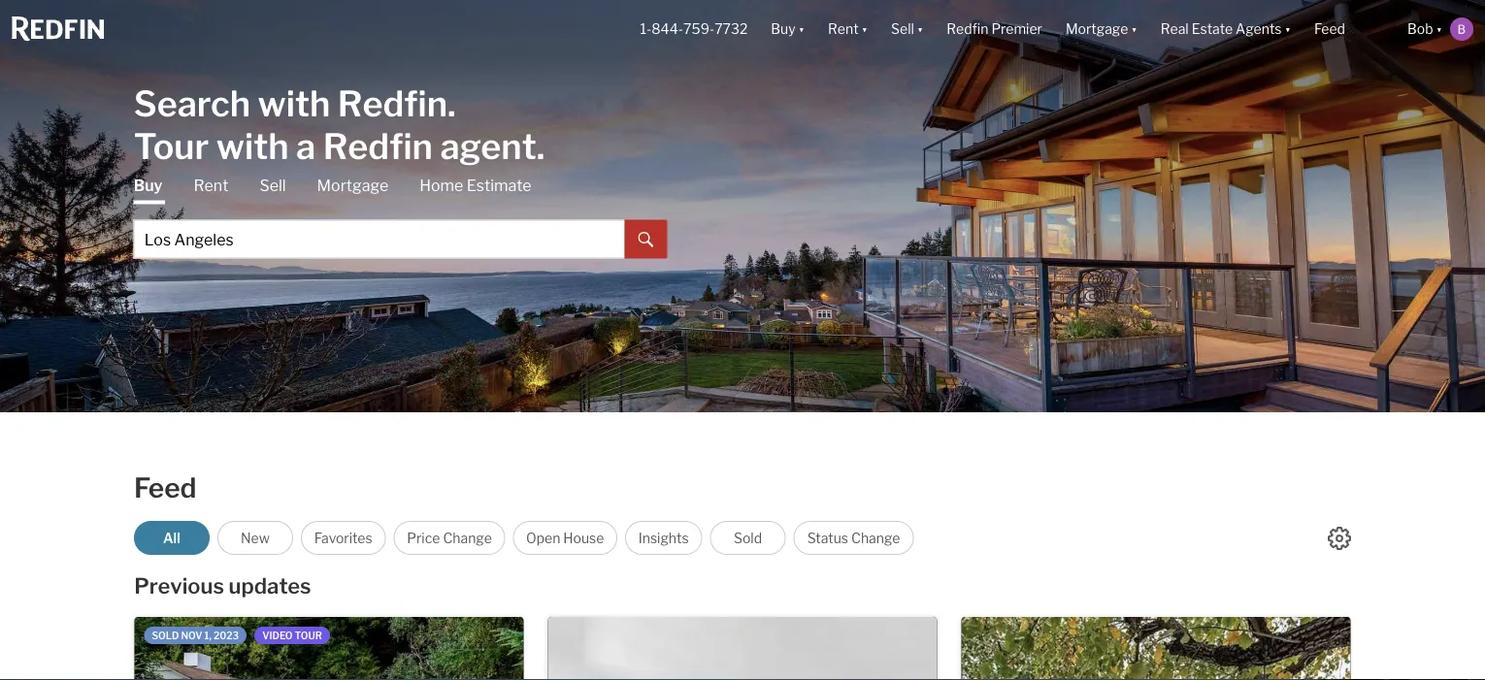 Task type: vqa. For each thing, say whether or not it's contained in the screenshot.
rightmost Change
yes



Task type: locate. For each thing, give the bounding box(es) containing it.
1 vertical spatial redfin
[[323, 125, 433, 167]]

mortgage up city, address, school, agent, zip search box
[[317, 176, 388, 195]]

1,
[[204, 630, 212, 642]]

feed inside feed button
[[1314, 21, 1345, 37]]

mortgage ▾ button
[[1066, 0, 1137, 58]]

sell for sell
[[260, 176, 286, 195]]

rent ▾ button
[[828, 0, 868, 58]]

0 horizontal spatial buy
[[134, 176, 163, 195]]

▾ right bob
[[1436, 21, 1443, 37]]

City, Address, School, Agent, ZIP search field
[[134, 220, 625, 259]]

1 ▾ from the left
[[799, 21, 805, 37]]

photo of 4046 alta mesa dr, studio city, ca 91604 image
[[134, 617, 524, 680], [524, 617, 913, 680]]

0 horizontal spatial rent
[[194, 176, 229, 195]]

real estate agents ▾ button
[[1149, 0, 1303, 58]]

redfin inside button
[[947, 21, 989, 37]]

1 photo of 4046 alta mesa dr, studio city, ca 91604 image from the left
[[134, 617, 524, 680]]

change inside status change option
[[851, 530, 900, 547]]

redfin
[[947, 21, 989, 37], [323, 125, 433, 167]]

0 vertical spatial buy
[[771, 21, 796, 37]]

previous
[[134, 573, 224, 599]]

0 horizontal spatial sell
[[260, 176, 286, 195]]

change right price
[[443, 530, 492, 547]]

new
[[241, 530, 270, 547]]

0 vertical spatial sell
[[891, 21, 914, 37]]

1 horizontal spatial mortgage
[[1066, 21, 1128, 37]]

0 horizontal spatial feed
[[134, 472, 197, 505]]

1 horizontal spatial redfin
[[947, 21, 989, 37]]

Price Change radio
[[394, 521, 505, 555]]

open
[[526, 530, 560, 547]]

sell right rent "link"
[[260, 176, 286, 195]]

sell inside dropdown button
[[891, 21, 914, 37]]

rent down 'tour'
[[194, 176, 229, 195]]

844-
[[652, 21, 683, 37]]

mortgage left real
[[1066, 21, 1128, 37]]

photo of 20224 sherman way #6, winnetka, ca 91306 image
[[962, 617, 1351, 680], [1351, 617, 1485, 680]]

sell ▾ button
[[880, 0, 935, 58]]

redfin premier button
[[935, 0, 1054, 58]]

6 ▾ from the left
[[1436, 21, 1443, 37]]

▾ left real
[[1131, 21, 1137, 37]]

0 vertical spatial mortgage
[[1066, 21, 1128, 37]]

buy
[[771, 21, 796, 37], [134, 176, 163, 195]]

rent
[[828, 21, 859, 37], [194, 176, 229, 195]]

2 change from the left
[[851, 530, 900, 547]]

▾ left sell ▾
[[862, 21, 868, 37]]

1 horizontal spatial buy
[[771, 21, 796, 37]]

buy down 'tour'
[[134, 176, 163, 195]]

price
[[407, 530, 440, 547]]

mortgage
[[1066, 21, 1128, 37], [317, 176, 388, 195]]

▾
[[799, 21, 805, 37], [862, 21, 868, 37], [917, 21, 923, 37], [1131, 21, 1137, 37], [1285, 21, 1291, 37], [1436, 21, 1443, 37]]

0 horizontal spatial mortgage
[[317, 176, 388, 195]]

Insights radio
[[625, 521, 702, 555]]

mortgage inside mortgage ▾ dropdown button
[[1066, 21, 1128, 37]]

▾ left rent ▾ at the top
[[799, 21, 805, 37]]

nov
[[181, 630, 202, 642]]

1 horizontal spatial sell
[[891, 21, 914, 37]]

5 ▾ from the left
[[1285, 21, 1291, 37]]

real
[[1161, 21, 1189, 37]]

mortgage for mortgage
[[317, 176, 388, 195]]

estate
[[1192, 21, 1233, 37]]

▾ for mortgage ▾
[[1131, 21, 1137, 37]]

▾ for rent ▾
[[862, 21, 868, 37]]

New radio
[[217, 521, 293, 555]]

Open House radio
[[513, 521, 617, 555]]

buy link
[[134, 175, 163, 204]]

real estate agents ▾ link
[[1161, 0, 1291, 58]]

0 vertical spatial feed
[[1314, 21, 1345, 37]]

status change
[[807, 530, 900, 547]]

mortgage ▾
[[1066, 21, 1137, 37]]

1-844-759-7732 link
[[640, 21, 748, 37]]

0 horizontal spatial change
[[443, 530, 492, 547]]

1 vertical spatial feed
[[134, 472, 197, 505]]

1 vertical spatial buy
[[134, 176, 163, 195]]

1 horizontal spatial rent
[[828, 21, 859, 37]]

rent link
[[194, 175, 229, 197]]

bob ▾
[[1408, 21, 1443, 37]]

▾ right agents at right top
[[1285, 21, 1291, 37]]

change right status
[[851, 530, 900, 547]]

rent ▾
[[828, 21, 868, 37]]

buy inside tab list
[[134, 176, 163, 195]]

sell ▾ button
[[891, 0, 923, 58]]

1 horizontal spatial change
[[851, 530, 900, 547]]

Favorites radio
[[301, 521, 386, 555]]

rent for rent
[[194, 176, 229, 195]]

▾ right rent ▾ at the top
[[917, 21, 923, 37]]

user photo image
[[1450, 17, 1474, 41]]

1 photo of 20224 sherman way #6, winnetka, ca 91306 image from the left
[[962, 617, 1351, 680]]

1 vertical spatial sell
[[260, 176, 286, 195]]

feed
[[1314, 21, 1345, 37], [134, 472, 197, 505]]

7732
[[715, 21, 748, 37]]

2 photo of 20224 sherman way #6, winnetka, ca 91306 image from the left
[[1351, 617, 1485, 680]]

sell
[[891, 21, 914, 37], [260, 176, 286, 195]]

rent right buy ▾
[[828, 21, 859, 37]]

1 vertical spatial mortgage
[[317, 176, 388, 195]]

change
[[443, 530, 492, 547], [851, 530, 900, 547]]

option group
[[134, 521, 914, 555]]

price change
[[407, 530, 492, 547]]

search
[[134, 82, 251, 125]]

redfin left premier
[[947, 21, 989, 37]]

premier
[[992, 21, 1042, 37]]

a
[[296, 125, 316, 167]]

home estimate link
[[420, 175, 532, 197]]

▾ for sell ▾
[[917, 21, 923, 37]]

tour
[[134, 125, 209, 167]]

sell right rent ▾ at the top
[[891, 21, 914, 37]]

open house
[[526, 530, 604, 547]]

3 ▾ from the left
[[917, 21, 923, 37]]

sell inside tab list
[[260, 176, 286, 195]]

feed up the all radio
[[134, 472, 197, 505]]

redfin up mortgage 'link'
[[323, 125, 433, 167]]

2 photo of 4046 alta mesa dr, studio city, ca 91604 image from the left
[[524, 617, 913, 680]]

rent inside dropdown button
[[828, 21, 859, 37]]

feed right agents at right top
[[1314, 21, 1345, 37]]

0 vertical spatial redfin
[[947, 21, 989, 37]]

▾ for bob ▾
[[1436, 21, 1443, 37]]

previous updates
[[134, 573, 311, 599]]

4 ▾ from the left
[[1131, 21, 1137, 37]]

tab list
[[134, 175, 668, 259]]

buy right "7732" at top
[[771, 21, 796, 37]]

1-
[[640, 21, 652, 37]]

Sold radio
[[710, 521, 786, 555]]

1 vertical spatial rent
[[194, 176, 229, 195]]

buy inside buy ▾ dropdown button
[[771, 21, 796, 37]]

updates
[[229, 573, 311, 599]]

0 horizontal spatial redfin
[[323, 125, 433, 167]]

1 horizontal spatial feed
[[1314, 21, 1345, 37]]

2 ▾ from the left
[[862, 21, 868, 37]]

mortgage inside tab list
[[317, 176, 388, 195]]

0 vertical spatial rent
[[828, 21, 859, 37]]

home estimate
[[420, 176, 532, 195]]

photo of 23677 park capri #20, calabasas, ca 91302 image
[[548, 617, 937, 680], [937, 617, 1326, 680]]

1 change from the left
[[443, 530, 492, 547]]

feed button
[[1303, 0, 1396, 58]]

video
[[262, 630, 293, 642]]

with
[[258, 82, 330, 125], [216, 125, 289, 167]]

change inside price change radio
[[443, 530, 492, 547]]



Task type: describe. For each thing, give the bounding box(es) containing it.
1-844-759-7732
[[640, 21, 748, 37]]

759-
[[683, 21, 715, 37]]

agents
[[1236, 21, 1282, 37]]

rent ▾ button
[[816, 0, 880, 58]]

sell link
[[260, 175, 286, 197]]

buy ▾ button
[[759, 0, 816, 58]]

video tour
[[262, 630, 322, 642]]

favorites
[[314, 530, 372, 547]]

sell ▾
[[891, 21, 923, 37]]

2023
[[214, 630, 239, 642]]

house
[[563, 530, 604, 547]]

option group containing all
[[134, 521, 914, 555]]

all
[[163, 530, 180, 547]]

rent for rent ▾
[[828, 21, 859, 37]]

buy for buy ▾
[[771, 21, 796, 37]]

redfin.
[[338, 82, 456, 125]]

mortgage for mortgage ▾
[[1066, 21, 1128, 37]]

▾ inside dropdown button
[[1285, 21, 1291, 37]]

sold
[[152, 630, 179, 642]]

sell for sell ▾
[[891, 21, 914, 37]]

change for price change
[[443, 530, 492, 547]]

redfin premier
[[947, 21, 1042, 37]]

buy for buy
[[134, 176, 163, 195]]

redfin inside search with redfin. tour with a redfin agent.
[[323, 125, 433, 167]]

1 photo of 23677 park capri #20, calabasas, ca 91302 image from the left
[[548, 617, 937, 680]]

Status Change radio
[[794, 521, 914, 555]]

mortgage ▾ button
[[1054, 0, 1149, 58]]

sold nov 1, 2023
[[152, 630, 239, 642]]

insights
[[638, 530, 689, 547]]

status
[[807, 530, 848, 547]]

▾ for buy ▾
[[799, 21, 805, 37]]

buy ▾ button
[[771, 0, 805, 58]]

All radio
[[134, 521, 210, 555]]

tab list containing buy
[[134, 175, 668, 259]]

agent.
[[440, 125, 545, 167]]

bob
[[1408, 21, 1433, 37]]

change for status change
[[851, 530, 900, 547]]

buy ▾
[[771, 21, 805, 37]]

mortgage link
[[317, 175, 388, 197]]

2 photo of 23677 park capri #20, calabasas, ca 91302 image from the left
[[937, 617, 1326, 680]]

real estate agents ▾
[[1161, 21, 1291, 37]]

submit search image
[[638, 232, 654, 248]]

sold
[[734, 530, 762, 547]]

estimate
[[467, 176, 532, 195]]

tour
[[295, 630, 322, 642]]

search with redfin. tour with a redfin agent.
[[134, 82, 545, 167]]

home
[[420, 176, 463, 195]]



